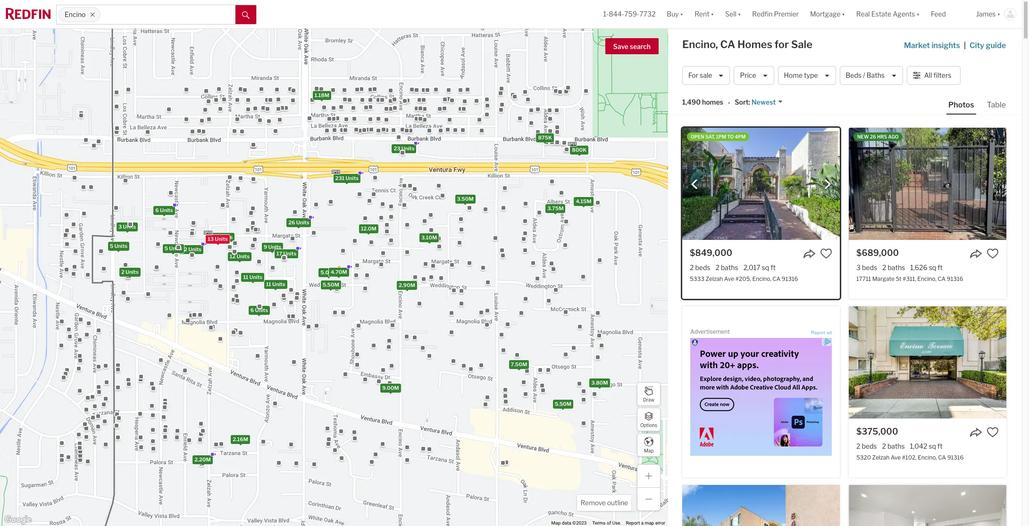 Task type: locate. For each thing, give the bounding box(es) containing it.
remove
[[581, 499, 606, 507]]

sq for $849,000
[[762, 264, 769, 272]]

0 vertical spatial 11 units
[[243, 274, 262, 281]]

17711
[[857, 276, 871, 283]]

1 horizontal spatial favorite button image
[[987, 248, 999, 260]]

5 ▾ from the left
[[917, 10, 920, 18]]

▾ right "buy"
[[680, 10, 684, 18]]

2 baths for $689,000
[[883, 264, 905, 272]]

2 up '5333' on the bottom right of the page
[[690, 264, 694, 272]]

0 vertical spatial 6 units
[[155, 207, 173, 214]]

map left data
[[552, 521, 561, 526]]

rent ▾ button
[[689, 0, 720, 28]]

sq
[[762, 264, 769, 272], [929, 264, 937, 272], [929, 443, 936, 451]]

1 vertical spatial 11 units
[[266, 281, 285, 288]]

options
[[640, 423, 658, 428]]

3
[[118, 224, 122, 230], [857, 264, 861, 272]]

james
[[977, 10, 996, 18]]

1 ▾ from the left
[[680, 10, 684, 18]]

91316 right #311,
[[947, 276, 964, 283]]

2 beds up the 5320 in the bottom right of the page
[[857, 443, 877, 451]]

rent ▾
[[695, 10, 714, 18]]

0 vertical spatial zelzah
[[706, 276, 723, 283]]

23
[[394, 145, 401, 152]]

sell
[[726, 10, 737, 18]]

report inside button
[[811, 331, 826, 336]]

ave left "#205,"
[[724, 276, 735, 283]]

advertisement
[[691, 329, 730, 336]]

beds for $689,000
[[862, 264, 878, 272]]

0 horizontal spatial zelzah
[[706, 276, 723, 283]]

2 inside map region
[[121, 269, 125, 275]]

ft right 2,017
[[771, 264, 776, 272]]

favorite button image for $849,000
[[820, 248, 833, 260]]

photo of 5333 zelzah ave #205, encino, ca 91316 image
[[683, 128, 840, 240]]

1pm
[[716, 134, 726, 140]]

5320
[[857, 455, 871, 462]]

5
[[110, 243, 113, 249], [165, 245, 168, 252]]

home type button
[[778, 66, 836, 85]]

ave
[[724, 276, 735, 283], [891, 455, 901, 462]]

91316 right "#205,"
[[782, 276, 798, 283]]

1 horizontal spatial ave
[[891, 455, 901, 462]]

ft for $689,000
[[938, 264, 943, 272]]

1 vertical spatial 2 beds
[[857, 443, 877, 451]]

©2023
[[573, 521, 587, 526]]

home type
[[784, 71, 818, 79]]

2 beds for $849,000
[[690, 264, 711, 272]]

9
[[264, 244, 267, 251]]

encino, down rent
[[683, 38, 718, 51]]

sq for $689,000
[[929, 264, 937, 272]]

6 units
[[155, 207, 173, 214], [250, 307, 268, 314]]

1 vertical spatial zelzah
[[873, 455, 890, 462]]

▾ right james at the top of page
[[998, 10, 1001, 18]]

0 vertical spatial 2 beds
[[690, 264, 711, 272]]

0 horizontal spatial 3
[[118, 224, 122, 230]]

2 baths up st
[[883, 264, 905, 272]]

1 horizontal spatial 26
[[870, 134, 876, 140]]

91316 for $375,000
[[948, 455, 964, 462]]

0 vertical spatial ave
[[724, 276, 735, 283]]

zelzah right the 5320 in the bottom right of the page
[[873, 455, 890, 462]]

1-844-759-7732 link
[[603, 10, 656, 18]]

market insights link
[[904, 31, 961, 51]]

3 ▾ from the left
[[738, 10, 741, 18]]

2 up margate
[[883, 264, 887, 272]]

baths up st
[[888, 264, 905, 272]]

26 up 17 units
[[288, 219, 295, 226]]

3 up 17711
[[857, 264, 861, 272]]

0 horizontal spatial favorite button image
[[820, 248, 833, 260]]

5333
[[690, 276, 705, 283]]

zelzah for $849,000
[[706, 276, 723, 283]]

encino, down 1,626 sq ft
[[918, 276, 937, 283]]

remove encino image
[[90, 12, 95, 17]]

real estate agents ▾ link
[[857, 0, 920, 28]]

favorite button checkbox
[[987, 248, 999, 260], [987, 427, 999, 439]]

0 horizontal spatial 2 beds
[[690, 264, 711, 272]]

report left ad
[[811, 331, 826, 336]]

redfin
[[753, 10, 773, 18]]

0 vertical spatial report
[[811, 331, 826, 336]]

1 horizontal spatial 6
[[250, 307, 254, 314]]

baths up "#205,"
[[721, 264, 739, 272]]

encino, down 1,042 sq ft
[[918, 455, 937, 462]]

2 baths for $849,000
[[716, 264, 739, 272]]

0 vertical spatial favorite button checkbox
[[987, 248, 999, 260]]

1 horizontal spatial zelzah
[[873, 455, 890, 462]]

encino,
[[683, 38, 718, 51], [753, 276, 772, 283], [918, 276, 937, 283], [918, 455, 937, 462]]

beds
[[695, 264, 711, 272], [862, 264, 878, 272], [862, 443, 877, 451]]

2 baths up the #102,
[[882, 443, 905, 451]]

market
[[904, 41, 930, 50]]

report left a
[[626, 521, 640, 526]]

▾ for james ▾
[[998, 10, 1001, 18]]

ad region
[[691, 338, 832, 456]]

▾ right sell
[[738, 10, 741, 18]]

city guide link
[[970, 40, 1008, 51]]

0 vertical spatial 6
[[155, 207, 159, 214]]

ca down 1,042 sq ft
[[938, 455, 946, 462]]

1 vertical spatial 5.50m
[[555, 401, 572, 408]]

ave left the #102,
[[891, 455, 901, 462]]

1 vertical spatial 26
[[288, 219, 295, 226]]

buy ▾ button
[[667, 0, 684, 28]]

11
[[243, 274, 248, 281], [266, 281, 271, 288]]

ca down 1,626 sq ft
[[938, 276, 946, 283]]

3.50m
[[457, 196, 474, 202]]

baths for $375,000
[[888, 443, 905, 451]]

sq right the "1,042"
[[929, 443, 936, 451]]

remove outline
[[581, 499, 628, 507]]

9 units
[[264, 244, 281, 251]]

submit search image
[[242, 11, 250, 19]]

map data ©2023
[[552, 521, 587, 526]]

1 horizontal spatial map
[[644, 448, 654, 454]]

4.15m
[[576, 198, 592, 205]]

0 horizontal spatial 5 units
[[110, 243, 127, 249]]

1 horizontal spatial 6 units
[[250, 307, 268, 314]]

2 favorite button image from the left
[[987, 248, 999, 260]]

save
[[613, 42, 629, 51]]

0 horizontal spatial 6
[[155, 207, 159, 214]]

0 horizontal spatial ave
[[724, 276, 735, 283]]

2 up the 5320 in the bottom right of the page
[[857, 443, 861, 451]]

12 units
[[230, 253, 250, 260]]

1-
[[603, 10, 609, 18]]

ft right the "1,042"
[[938, 443, 943, 451]]

zelzah right '5333' on the bottom right of the page
[[706, 276, 723, 283]]

2 down 3 units
[[121, 269, 125, 275]]

3.75m
[[548, 205, 564, 212]]

26 left "hrs"
[[870, 134, 876, 140]]

1 favorite button image from the left
[[820, 248, 833, 260]]

4 ▾ from the left
[[842, 10, 845, 18]]

11 down 12 units
[[243, 274, 248, 281]]

1 horizontal spatial report
[[811, 331, 826, 336]]

1 horizontal spatial 11 units
[[266, 281, 285, 288]]

1 vertical spatial report
[[626, 521, 640, 526]]

0 vertical spatial 3
[[118, 224, 122, 230]]

map inside button
[[644, 448, 654, 454]]

844-
[[609, 10, 625, 18]]

mortgage
[[810, 10, 841, 18]]

1 horizontal spatial 5.50m
[[555, 401, 572, 408]]

2.16m
[[233, 436, 248, 443]]

favorite button checkbox for $689,000
[[987, 248, 999, 260]]

mortgage ▾ button
[[805, 0, 851, 28]]

sq right 1,626
[[929, 264, 937, 272]]

beds up 17711
[[862, 264, 878, 272]]

91316
[[782, 276, 798, 283], [947, 276, 964, 283], [948, 455, 964, 462]]

3 for 3 beds
[[857, 264, 861, 272]]

error
[[656, 521, 666, 526]]

2.90m
[[399, 282, 415, 289]]

1 vertical spatial 6
[[250, 307, 254, 314]]

terms of use link
[[593, 521, 621, 526]]

3 inside map region
[[118, 224, 122, 230]]

encino, down '2,017 sq ft'
[[753, 276, 772, 283]]

map region
[[0, 0, 745, 527]]

0 horizontal spatial 5.50m
[[323, 281, 339, 288]]

a
[[641, 521, 644, 526]]

1 vertical spatial ave
[[891, 455, 901, 462]]

0 horizontal spatial 26
[[288, 219, 295, 226]]

13 units
[[213, 234, 233, 241], [208, 236, 228, 242]]

2 baths
[[716, 264, 739, 272], [883, 264, 905, 272], [882, 443, 905, 451]]

231 units
[[335, 175, 359, 181]]

photo of 5429 newcastle ave #213, encino, ca 91316 image
[[683, 486, 840, 527]]

baths
[[867, 71, 885, 79]]

use
[[613, 521, 621, 526]]

draw button
[[637, 383, 661, 406]]

1 horizontal spatial 11
[[266, 281, 271, 288]]

1 horizontal spatial 2 beds
[[857, 443, 877, 451]]

91316 right the #102,
[[948, 455, 964, 462]]

favorite button image
[[820, 248, 833, 260], [987, 248, 999, 260]]

32
[[181, 246, 187, 253]]

▾ right rent
[[711, 10, 714, 18]]

1.18m
[[315, 92, 329, 99]]

0 horizontal spatial map
[[552, 521, 561, 526]]

▾ right mortgage at the right
[[842, 10, 845, 18]]

google image
[[2, 514, 34, 527]]

beds / baths button
[[840, 66, 903, 85]]

favorite button checkbox
[[820, 248, 833, 260]]

insights
[[932, 41, 961, 50]]

ft right 1,626
[[938, 264, 943, 272]]

for sale button
[[683, 66, 730, 85]]

1 vertical spatial 3
[[857, 264, 861, 272]]

2 favorite button checkbox from the top
[[987, 427, 999, 439]]

0 horizontal spatial 11 units
[[243, 274, 262, 281]]

2 beds for $375,000
[[857, 443, 877, 451]]

0 vertical spatial map
[[644, 448, 654, 454]]

12
[[230, 253, 236, 260]]

2 beds up '5333' on the bottom right of the page
[[690, 264, 711, 272]]

11 units down 17 on the top
[[266, 281, 285, 288]]

1 favorite button checkbox from the top
[[987, 248, 999, 260]]

▾ for rent ▾
[[711, 10, 714, 18]]

4pm
[[735, 134, 746, 140]]

1,626
[[911, 264, 928, 272]]

ca down '2,017 sq ft'
[[773, 276, 781, 283]]

5 units
[[110, 243, 127, 249], [165, 245, 182, 252]]

2 ▾ from the left
[[711, 10, 714, 18]]

13
[[213, 234, 219, 241], [208, 236, 214, 242]]

#102,
[[902, 455, 917, 462]]

sq for $375,000
[[929, 443, 936, 451]]

6 ▾ from the left
[[998, 10, 1001, 18]]

beds up '5333' on the bottom right of the page
[[695, 264, 711, 272]]

0 horizontal spatial report
[[626, 521, 640, 526]]

encino, ca homes for sale
[[683, 38, 813, 51]]

ft
[[771, 264, 776, 272], [938, 264, 943, 272], [938, 443, 943, 451]]

price button
[[734, 66, 774, 85]]

beds up the 5320 in the bottom right of the page
[[862, 443, 877, 451]]

1 vertical spatial 11
[[266, 281, 271, 288]]

sq right 2,017
[[762, 264, 769, 272]]

6
[[155, 207, 159, 214], [250, 307, 254, 314]]

0 vertical spatial 26
[[870, 134, 876, 140]]

875k
[[538, 134, 552, 141]]

table button
[[985, 100, 1008, 114]]

▾ right agents
[[917, 10, 920, 18]]

•
[[728, 99, 730, 107]]

3 up 2 units
[[118, 224, 122, 230]]

11 down '9'
[[266, 281, 271, 288]]

1 vertical spatial favorite button checkbox
[[987, 427, 999, 439]]

None search field
[[101, 5, 236, 24]]

0 horizontal spatial 11
[[243, 274, 248, 281]]

11 units down 12 units
[[243, 274, 262, 281]]

feed button
[[926, 0, 971, 28]]

2 baths up "#205,"
[[716, 264, 739, 272]]

baths up the #102,
[[888, 443, 905, 451]]

1 vertical spatial map
[[552, 521, 561, 526]]

11 units
[[243, 274, 262, 281], [266, 281, 285, 288]]

1 horizontal spatial 3
[[857, 264, 861, 272]]

ca for $849,000
[[773, 276, 781, 283]]

map down "options"
[[644, 448, 654, 454]]



Task type: vqa. For each thing, say whether or not it's contained in the screenshot.
Instant radio
no



Task type: describe. For each thing, give the bounding box(es) containing it.
save search
[[613, 42, 651, 51]]

real
[[857, 10, 870, 18]]

baths for $689,000
[[888, 264, 905, 272]]

26 inside map region
[[288, 219, 295, 226]]

favorite button image
[[987, 427, 999, 439]]

save search button
[[605, 38, 659, 54]]

26 units
[[288, 219, 309, 226]]

4.70m
[[331, 269, 347, 275]]

ca for $689,000
[[938, 276, 946, 283]]

photo of 5320 zelzah ave #102, encino, ca 91316 image
[[849, 307, 1007, 419]]

encino, for $375,000
[[918, 455, 937, 462]]

report a map error
[[626, 521, 666, 526]]

:
[[749, 98, 750, 106]]

2 down $375,000
[[882, 443, 886, 451]]

map for map
[[644, 448, 654, 454]]

sort :
[[735, 98, 750, 106]]

0 horizontal spatial 5
[[110, 243, 113, 249]]

james ▾
[[977, 10, 1001, 18]]

of
[[607, 521, 611, 526]]

ca for $375,000
[[938, 455, 946, 462]]

▾ for mortgage ▾
[[842, 10, 845, 18]]

1 horizontal spatial 5
[[165, 245, 168, 252]]

beds for $849,000
[[695, 264, 711, 272]]

previous button image
[[690, 180, 700, 189]]

city
[[970, 41, 985, 50]]

report for report a map error
[[626, 521, 640, 526]]

map button
[[637, 434, 661, 457]]

1,042 sq ft
[[910, 443, 943, 451]]

7.50m
[[511, 361, 527, 368]]

0 vertical spatial 5.50m
[[323, 281, 339, 288]]

2 baths for $375,000
[[882, 443, 905, 451]]

|
[[964, 41, 966, 50]]

photo of 5334 lindley ave #125, encino, ca 91316 image
[[849, 486, 1007, 527]]

1 vertical spatial 6 units
[[250, 307, 268, 314]]

zelzah for $375,000
[[873, 455, 890, 462]]

ft for $849,000
[[771, 264, 776, 272]]

favorite button image for $689,000
[[987, 248, 999, 260]]

buy ▾ button
[[661, 0, 689, 28]]

report for report ad
[[811, 331, 826, 336]]

3.80m
[[592, 380, 608, 386]]

91316 for $689,000
[[947, 276, 964, 283]]

newest button
[[750, 98, 784, 107]]

3 units
[[118, 224, 136, 230]]

ft for $375,000
[[938, 443, 943, 451]]

next button image
[[823, 180, 833, 189]]

photos
[[949, 101, 974, 110]]

1 horizontal spatial 5 units
[[165, 245, 182, 252]]

feed
[[931, 10, 946, 18]]

0 vertical spatial 11
[[243, 274, 248, 281]]

filters
[[934, 71, 952, 79]]

▾ for sell ▾
[[738, 10, 741, 18]]

hrs
[[877, 134, 887, 140]]

sell ▾ button
[[726, 0, 741, 28]]

1,626 sq ft
[[911, 264, 943, 272]]

ca left homes
[[720, 38, 736, 51]]

rent
[[695, 10, 710, 18]]

home
[[784, 71, 803, 79]]

1-844-759-7732
[[603, 10, 656, 18]]

for
[[689, 71, 699, 79]]

redfin premier
[[753, 10, 799, 18]]

ave for $849,000
[[724, 276, 735, 283]]

report ad button
[[811, 331, 832, 338]]

ago
[[888, 134, 899, 140]]

all filters button
[[907, 66, 961, 85]]

91316 for $849,000
[[782, 276, 798, 283]]

3.10m
[[421, 234, 437, 241]]

231
[[335, 175, 345, 181]]

for sale
[[689, 71, 712, 79]]

table
[[987, 101, 1006, 110]]

new
[[858, 134, 869, 140]]

ave for $375,000
[[891, 455, 901, 462]]

17
[[277, 250, 282, 257]]

2,017
[[744, 264, 761, 272]]

report a map error link
[[626, 521, 666, 526]]

photo of 17711 margate st #311, encino, ca 91316 image
[[849, 128, 1007, 240]]

#205,
[[736, 276, 751, 283]]

2 down $849,000
[[716, 264, 720, 272]]

market insights | city guide
[[904, 41, 1006, 50]]

3 for 3 units
[[118, 224, 122, 230]]

terms
[[593, 521, 606, 526]]

sale
[[700, 71, 712, 79]]

encino, for $689,000
[[918, 276, 937, 283]]

sell ▾ button
[[720, 0, 747, 28]]

estate
[[872, 10, 892, 18]]

800k
[[572, 147, 587, 153]]

data
[[562, 521, 571, 526]]

for
[[775, 38, 789, 51]]

beds for $375,000
[[862, 443, 877, 451]]

premier
[[774, 10, 799, 18]]

$689,000
[[857, 248, 899, 258]]

23 units
[[394, 145, 415, 152]]

margate
[[873, 276, 895, 283]]

/
[[863, 71, 866, 79]]

st
[[896, 276, 902, 283]]

open sat, 1pm to 4pm
[[691, 134, 746, 140]]

5320 zelzah ave #102, encino, ca 91316
[[857, 455, 964, 462]]

sale
[[791, 38, 813, 51]]

sat,
[[706, 134, 715, 140]]

report ad
[[811, 331, 832, 336]]

ad
[[827, 331, 832, 336]]

0 horizontal spatial 6 units
[[155, 207, 173, 214]]

all filters
[[925, 71, 952, 79]]

$849,000
[[690, 248, 733, 258]]

to
[[727, 134, 734, 140]]

▾ for buy ▾
[[680, 10, 684, 18]]

new 26 hrs ago
[[858, 134, 899, 140]]

2 units
[[121, 269, 139, 275]]

7732
[[640, 10, 656, 18]]

map for map data ©2023
[[552, 521, 561, 526]]

3 beds
[[857, 264, 878, 272]]

favorite button checkbox for $375,000
[[987, 427, 999, 439]]

encino, for $849,000
[[753, 276, 772, 283]]

sell ▾
[[726, 10, 741, 18]]

redfin premier button
[[747, 0, 805, 28]]

baths for $849,000
[[721, 264, 739, 272]]

2,017 sq ft
[[744, 264, 776, 272]]

search
[[630, 42, 651, 51]]

5333 zelzah ave #205, encino, ca 91316
[[690, 276, 798, 283]]

photos button
[[947, 100, 985, 115]]

759-
[[625, 10, 640, 18]]

buy
[[667, 10, 679, 18]]

1,490
[[683, 98, 701, 106]]



